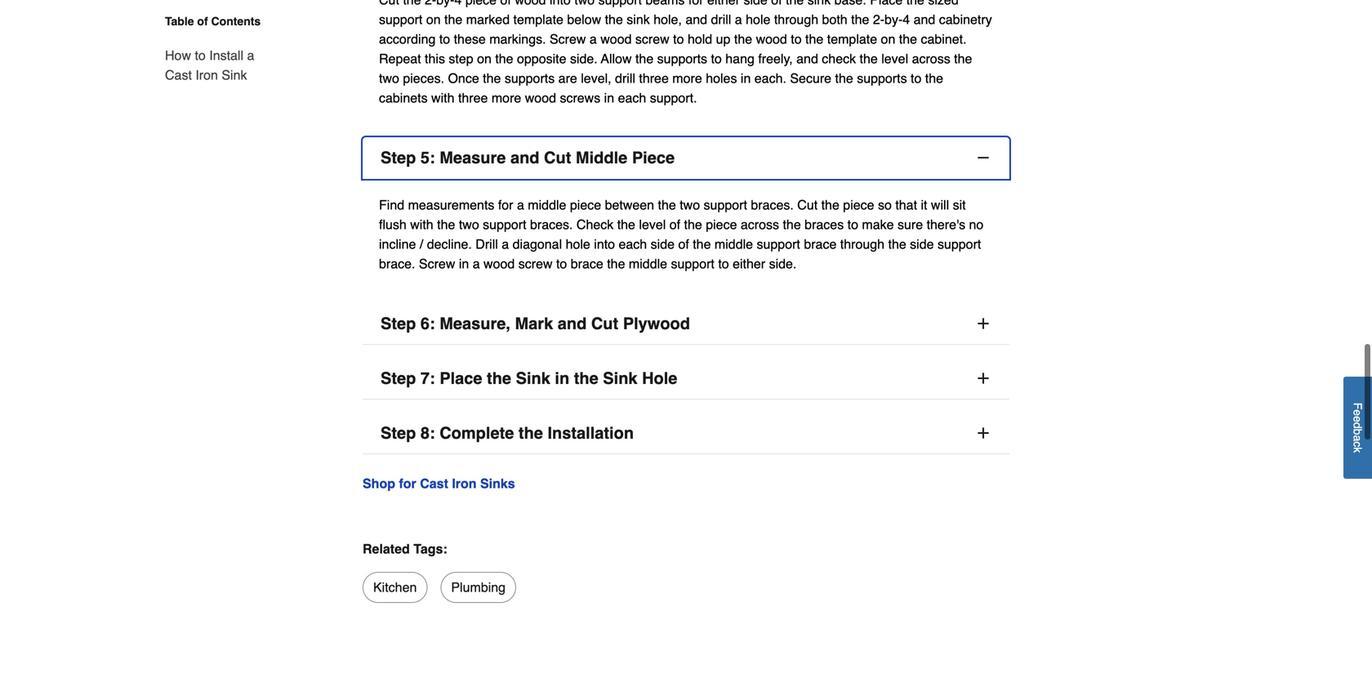 Task type: describe. For each thing, give the bounding box(es) containing it.
plus image for step 6: measure, mark and cut plywood
[[976, 315, 992, 332]]

to down diagonal
[[556, 256, 567, 271]]

find
[[379, 197, 405, 213]]

braces
[[805, 217, 844, 232]]

once
[[448, 71, 479, 86]]

0 horizontal spatial for
[[399, 476, 417, 491]]

0 horizontal spatial brace
[[571, 256, 604, 271]]

1 horizontal spatial sink
[[808, 0, 831, 7]]

screw inside cut the 2-by-4 piece of wood into two support beams for either side of the sink base. place the sized support on the marked template below the sink hole, and drill a hole through both the 2-by-4 and cabinetry according to these markings. screw a wood screw to hold up the wood to the template on the cabinet. repeat this step on the opposite side. allow the supports to hang freely, and check the level across the two pieces. once the supports are level, drill three more holes in each. secure the supports to the cabinets with three more wood screws in each support.
[[550, 32, 586, 47]]

below
[[567, 12, 602, 27]]

make
[[862, 217, 894, 232]]

of up freely,
[[772, 0, 783, 7]]

0 vertical spatial more
[[673, 71, 703, 86]]

plywood
[[623, 314, 690, 333]]

check
[[822, 51, 856, 66]]

1 horizontal spatial template
[[828, 32, 878, 47]]

piece down step 5: measure and cut middle piece button
[[706, 217, 737, 232]]

will
[[932, 197, 950, 213]]

either inside cut the 2-by-4 piece of wood into two support beams for either side of the sink base. place the sized support on the marked template below the sink hole, and drill a hole through both the 2-by-4 and cabinetry according to these markings. screw a wood screw to hold up the wood to the template on the cabinet. repeat this step on the opposite side. allow the supports to hang freely, and check the level across the two pieces. once the supports are level, drill three more holes in each. secure the supports to the cabinets with three more wood screws in each support.
[[708, 0, 740, 7]]

cut inside find measurements for a middle piece between the two support braces. cut the piece so that it will sit flush with the two support braces. check the level of the piece across the braces to make sure there's no incline / decline. drill a diagonal hole into each side of the middle support brace through the side support brace. screw in a wood screw to brace the middle support to either side.
[[798, 197, 818, 213]]

there's
[[927, 217, 966, 232]]

piece inside cut the 2-by-4 piece of wood into two support beams for either side of the sink base. place the sized support on the marked template below the sink hole, and drill a hole through both the 2-by-4 and cabinetry according to these markings. screw a wood screw to hold up the wood to the template on the cabinet. repeat this step on the opposite side. allow the supports to hang freely, and check the level across the two pieces. once the supports are level, drill three more holes in each. secure the supports to the cabinets with three more wood screws in each support.
[[466, 0, 497, 7]]

sit
[[953, 197, 966, 213]]

1 horizontal spatial brace
[[804, 237, 837, 252]]

and down the sized
[[914, 12, 936, 27]]

minus image
[[976, 150, 992, 166]]

plumbing link
[[441, 572, 517, 603]]

a inside button
[[1352, 435, 1365, 442]]

1 e from the top
[[1352, 410, 1365, 416]]

0 horizontal spatial supports
[[505, 71, 555, 86]]

a inside how to install a cast iron sink
[[247, 48, 254, 63]]

related
[[363, 541, 410, 557]]

how to install a cast iron sink link
[[165, 36, 268, 85]]

6:
[[421, 314, 435, 333]]

two up below at the left of the page
[[575, 0, 595, 7]]

decline.
[[427, 237, 472, 252]]

step
[[449, 51, 474, 66]]

0 horizontal spatial side
[[651, 237, 675, 252]]

in inside button
[[555, 369, 570, 388]]

step 8: complete the installation
[[381, 424, 634, 443]]

cabinets
[[379, 90, 428, 105]]

0 vertical spatial drill
[[711, 12, 732, 27]]

a down below at the left of the page
[[590, 32, 597, 47]]

of down step 5: measure and cut middle piece button
[[670, 217, 681, 232]]

1 horizontal spatial cast
[[420, 476, 449, 491]]

in down level,
[[604, 90, 615, 105]]

cast inside how to install a cast iron sink
[[165, 67, 192, 83]]

to down cabinet.
[[911, 71, 922, 86]]

1 horizontal spatial braces.
[[751, 197, 794, 213]]

each inside cut the 2-by-4 piece of wood into two support beams for either side of the sink base. place the sized support on the marked template below the sink hole, and drill a hole through both the 2-by-4 and cabinetry according to these markings. screw a wood screw to hold up the wood to the template on the cabinet. repeat this step on the opposite side. allow the supports to hang freely, and check the level across the two pieces. once the supports are level, drill three more holes in each. secure the supports to the cabinets with three more wood screws in each support.
[[618, 90, 647, 105]]

cabinetry
[[940, 12, 993, 27]]

diagonal
[[513, 237, 562, 252]]

holes
[[706, 71, 737, 86]]

cut inside button
[[544, 148, 572, 167]]

2 vertical spatial middle
[[629, 256, 668, 271]]

level,
[[581, 71, 612, 86]]

wood down opposite
[[525, 90, 557, 105]]

2 e from the top
[[1352, 416, 1365, 423]]

hole inside cut the 2-by-4 piece of wood into two support beams for either side of the sink base. place the sized support on the marked template below the sink hole, and drill a hole through both the 2-by-4 and cabinetry according to these markings. screw a wood screw to hold up the wood to the template on the cabinet. repeat this step on the opposite side. allow the supports to hang freely, and check the level across the two pieces. once the supports are level, drill three more holes in each. secure the supports to the cabinets with three more wood screws in each support.
[[746, 12, 771, 27]]

installation
[[548, 424, 634, 443]]

both
[[823, 12, 848, 27]]

kitchen
[[373, 580, 417, 595]]

0 horizontal spatial braces.
[[530, 217, 573, 232]]

how to install a cast iron sink
[[165, 48, 254, 83]]

pieces.
[[403, 71, 445, 86]]

step 7: place the sink in the sink hole button
[[363, 358, 1010, 400]]

contents
[[211, 15, 261, 28]]

f
[[1352, 403, 1365, 410]]

allow
[[601, 51, 632, 66]]

f e e d b a c k button
[[1344, 377, 1373, 479]]

cut inside cut the 2-by-4 piece of wood into two support beams for either side of the sink base. place the sized support on the marked template below the sink hole, and drill a hole through both the 2-by-4 and cabinetry according to these markings. screw a wood screw to hold up the wood to the template on the cabinet. repeat this step on the opposite side. allow the supports to hang freely, and check the level across the two pieces. once the supports are level, drill three more holes in each. secure the supports to the cabinets with three more wood screws in each support.
[[379, 0, 400, 7]]

shop for cast iron sinks link
[[363, 476, 515, 491]]

step 8: complete the installation button
[[363, 413, 1010, 454]]

to left hold
[[673, 32, 684, 47]]

piece up 'check' on the top left of the page
[[570, 197, 602, 213]]

into inside find measurements for a middle piece between the two support braces. cut the piece so that it will sit flush with the two support braces. check the level of the piece across the braces to make sure there's no incline / decline. drill a diagonal hole into each side of the middle support brace through the side support brace. screw in a wood screw to brace the middle support to either side.
[[594, 237, 615, 252]]

2 horizontal spatial supports
[[857, 71, 908, 86]]

no
[[970, 217, 984, 232]]

sized
[[929, 0, 959, 7]]

and inside button
[[511, 148, 540, 167]]

level inside cut the 2-by-4 piece of wood into two support beams for either side of the sink base. place the sized support on the marked template below the sink hole, and drill a hole through both the 2-by-4 and cabinetry according to these markings. screw a wood screw to hold up the wood to the template on the cabinet. repeat this step on the opposite side. allow the supports to hang freely, and check the level across the two pieces. once the supports are level, drill three more holes in each. secure the supports to the cabinets with three more wood screws in each support.
[[882, 51, 909, 66]]

wood up markings.
[[515, 0, 546, 7]]

tags:
[[414, 541, 448, 557]]

5:
[[421, 148, 435, 167]]

brace.
[[379, 256, 416, 271]]

0 horizontal spatial template
[[514, 12, 564, 27]]

0 vertical spatial on
[[426, 12, 441, 27]]

to up freely,
[[791, 32, 802, 47]]

complete
[[440, 424, 514, 443]]

sink inside how to install a cast iron sink
[[222, 67, 247, 83]]

1 horizontal spatial sink
[[516, 369, 551, 388]]

cabinet.
[[921, 32, 967, 47]]

/
[[420, 237, 424, 252]]

kitchen link
[[363, 572, 428, 603]]

repeat
[[379, 51, 421, 66]]

1 vertical spatial 2-
[[873, 12, 885, 27]]

two down step 5: measure and cut middle piece button
[[680, 197, 700, 213]]

1 horizontal spatial on
[[477, 51, 492, 66]]

step for step 7: place the sink in the sink hole
[[381, 369, 416, 388]]

side. inside find measurements for a middle piece between the two support braces. cut the piece so that it will sit flush with the two support braces. check the level of the piece across the braces to make sure there's no incline / decline. drill a diagonal hole into each side of the middle support brace through the side support brace. screw in a wood screw to brace the middle support to either side.
[[769, 256, 797, 271]]

so
[[878, 197, 892, 213]]

side inside cut the 2-by-4 piece of wood into two support beams for either side of the sink base. place the sized support on the marked template below the sink hole, and drill a hole through both the 2-by-4 and cabinetry according to these markings. screw a wood screw to hold up the wood to the template on the cabinet. repeat this step on the opposite side. allow the supports to hang freely, and check the level across the two pieces. once the supports are level, drill three more holes in each. secure the supports to the cabinets with three more wood screws in each support.
[[744, 0, 768, 7]]

in down hang
[[741, 71, 751, 86]]

these
[[454, 32, 486, 47]]

markings.
[[490, 32, 546, 47]]

hole,
[[654, 12, 682, 27]]

measure
[[440, 148, 506, 167]]

for inside find measurements for a middle piece between the two support braces. cut the piece so that it will sit flush with the two support braces. check the level of the piece across the braces to make sure there's no incline / decline. drill a diagonal hole into each side of the middle support brace through the side support brace. screw in a wood screw to brace the middle support to either side.
[[498, 197, 514, 213]]

of up marked
[[501, 0, 511, 7]]

to up this
[[439, 32, 450, 47]]

wood up freely,
[[756, 32, 788, 47]]

k
[[1352, 447, 1365, 453]]

install
[[209, 48, 244, 63]]

through inside cut the 2-by-4 piece of wood into two support beams for either side of the sink base. place the sized support on the marked template below the sink hole, and drill a hole through both the 2-by-4 and cabinetry according to these markings. screw a wood screw to hold up the wood to the template on the cabinet. repeat this step on the opposite side. allow the supports to hang freely, and check the level across the two pieces. once the supports are level, drill three more holes in each. secure the supports to the cabinets with three more wood screws in each support.
[[775, 12, 819, 27]]

into inside cut the 2-by-4 piece of wood into two support beams for either side of the sink base. place the sized support on the marked template below the sink hole, and drill a hole through both the 2-by-4 and cabinetry according to these markings. screw a wood screw to hold up the wood to the template on the cabinet. repeat this step on the opposite side. allow the supports to hang freely, and check the level across the two pieces. once the supports are level, drill three more holes in each. secure the supports to the cabinets with three more wood screws in each support.
[[550, 0, 571, 7]]

table of contents
[[165, 15, 261, 28]]

between
[[605, 197, 655, 213]]

to up "step 6: measure, mark and cut plywood" button
[[719, 256, 729, 271]]

freely,
[[759, 51, 793, 66]]

for inside cut the 2-by-4 piece of wood into two support beams for either side of the sink base. place the sized support on the marked template below the sink hole, and drill a hole through both the 2-by-4 and cabinetry according to these markings. screw a wood screw to hold up the wood to the template on the cabinet. repeat this step on the opposite side. allow the supports to hang freely, and check the level across the two pieces. once the supports are level, drill three more holes in each. secure the supports to the cabinets with three more wood screws in each support.
[[689, 0, 704, 7]]

that
[[896, 197, 918, 213]]

sinks
[[481, 476, 515, 491]]

2 horizontal spatial sink
[[603, 369, 638, 388]]

step 5: measure and cut middle piece
[[381, 148, 675, 167]]

marked
[[466, 12, 510, 27]]

sure
[[898, 217, 924, 232]]

1 vertical spatial iron
[[452, 476, 477, 491]]

piece left so
[[844, 197, 875, 213]]

table of contents element
[[145, 13, 268, 85]]



Task type: locate. For each thing, give the bounding box(es) containing it.
of
[[501, 0, 511, 7], [772, 0, 783, 7], [197, 15, 208, 28], [670, 217, 681, 232], [679, 237, 690, 252]]

1 vertical spatial middle
[[715, 237, 753, 252]]

0 vertical spatial for
[[689, 0, 704, 7]]

0 horizontal spatial screw
[[519, 256, 553, 271]]

a right drill
[[502, 237, 509, 252]]

e up b
[[1352, 416, 1365, 423]]

1 step from the top
[[381, 148, 416, 167]]

plus image for step 7: place the sink in the sink hole
[[976, 370, 992, 387]]

screw down below at the left of the page
[[550, 32, 586, 47]]

0 vertical spatial by-
[[437, 0, 455, 7]]

for right beams
[[689, 0, 704, 7]]

related tags:
[[363, 541, 448, 557]]

table
[[165, 15, 194, 28]]

1 horizontal spatial level
[[882, 51, 909, 66]]

1 vertical spatial three
[[458, 90, 488, 105]]

0 horizontal spatial 4
[[455, 0, 462, 7]]

0 vertical spatial brace
[[804, 237, 837, 252]]

cut up braces
[[798, 197, 818, 213]]

through
[[775, 12, 819, 27], [841, 237, 885, 252]]

1 horizontal spatial for
[[498, 197, 514, 213]]

to inside how to install a cast iron sink
[[195, 48, 206, 63]]

d
[[1352, 423, 1365, 429]]

each down between
[[619, 237, 647, 252]]

0 vertical spatial middle
[[528, 197, 567, 213]]

up
[[716, 32, 731, 47]]

either inside find measurements for a middle piece between the two support braces. cut the piece so that it will sit flush with the two support braces. check the level of the piece across the braces to make sure there's no incline / decline. drill a diagonal hole into each side of the middle support brace through the side support brace. screw in a wood screw to brace the middle support to either side.
[[733, 256, 766, 271]]

middle
[[576, 148, 628, 167]]

1 vertical spatial drill
[[615, 71, 636, 86]]

flush
[[379, 217, 407, 232]]

step 5: measure and cut middle piece button
[[363, 137, 1010, 179]]

shop
[[363, 476, 396, 491]]

piece
[[632, 148, 675, 167]]

f e e d b a c k
[[1352, 403, 1365, 453]]

wood up 'allow'
[[601, 32, 632, 47]]

0 horizontal spatial hole
[[566, 237, 591, 252]]

2 horizontal spatial on
[[881, 32, 896, 47]]

0 horizontal spatial 2-
[[425, 0, 437, 7]]

0 vertical spatial template
[[514, 12, 564, 27]]

across inside find measurements for a middle piece between the two support braces. cut the piece so that it will sit flush with the two support braces. check the level of the piece across the braces to make sure there's no incline / decline. drill a diagonal hole into each side of the middle support brace through the side support brace. screw in a wood screw to brace the middle support to either side.
[[741, 217, 780, 232]]

1 vertical spatial across
[[741, 217, 780, 232]]

base.
[[835, 0, 867, 7]]

each left support.
[[618, 90, 647, 105]]

to left make
[[848, 217, 859, 232]]

1 vertical spatial brace
[[571, 256, 604, 271]]

0 horizontal spatial level
[[639, 217, 666, 232]]

screw inside cut the 2-by-4 piece of wood into two support beams for either side of the sink base. place the sized support on the marked template below the sink hole, and drill a hole through both the 2-by-4 and cabinetry according to these markings. screw a wood screw to hold up the wood to the template on the cabinet. repeat this step on the opposite side. allow the supports to hang freely, and check the level across the two pieces. once the supports are level, drill three more holes in each. secure the supports to the cabinets with three more wood screws in each support.
[[636, 32, 670, 47]]

by- up these
[[437, 0, 455, 7]]

1 horizontal spatial by-
[[885, 12, 903, 27]]

step left 6: in the top left of the page
[[381, 314, 416, 333]]

it
[[921, 197, 928, 213]]

three down once
[[458, 90, 488, 105]]

side.
[[570, 51, 598, 66], [769, 256, 797, 271]]

for
[[689, 0, 704, 7], [498, 197, 514, 213], [399, 476, 417, 491]]

each
[[618, 90, 647, 105], [619, 237, 647, 252]]

0 vertical spatial three
[[639, 71, 669, 86]]

0 vertical spatial cast
[[165, 67, 192, 83]]

1 vertical spatial 4
[[903, 12, 910, 27]]

0 vertical spatial screw
[[636, 32, 670, 47]]

1 horizontal spatial hole
[[746, 12, 771, 27]]

1 vertical spatial with
[[410, 217, 434, 232]]

1 horizontal spatial more
[[673, 71, 703, 86]]

step for step 6: measure, mark and cut plywood
[[381, 314, 416, 333]]

1 vertical spatial template
[[828, 32, 878, 47]]

wood
[[515, 0, 546, 7], [601, 32, 632, 47], [756, 32, 788, 47], [525, 90, 557, 105], [484, 256, 515, 271]]

by-
[[437, 0, 455, 7], [885, 12, 903, 27]]

drill down 'allow'
[[615, 71, 636, 86]]

hold
[[688, 32, 713, 47]]

0 vertical spatial hole
[[746, 12, 771, 27]]

iron down install
[[196, 67, 218, 83]]

0 horizontal spatial iron
[[196, 67, 218, 83]]

side
[[744, 0, 768, 7], [651, 237, 675, 252], [910, 237, 934, 252]]

1 horizontal spatial screw
[[550, 32, 586, 47]]

wood inside find measurements for a middle piece between the two support braces. cut the piece so that it will sit flush with the two support braces. check the level of the piece across the braces to make sure there's no incline / decline. drill a diagonal hole into each side of the middle support brace through the side support brace. screw in a wood screw to brace the middle support to either side.
[[484, 256, 515, 271]]

hole
[[642, 369, 678, 388]]

supports down opposite
[[505, 71, 555, 86]]

0 vertical spatial 4
[[455, 0, 462, 7]]

screw inside find measurements for a middle piece between the two support braces. cut the piece so that it will sit flush with the two support braces. check the level of the piece across the braces to make sure there's no incline / decline. drill a diagonal hole into each side of the middle support brace through the side support brace. screw in a wood screw to brace the middle support to either side.
[[519, 256, 553, 271]]

1 horizontal spatial across
[[912, 51, 951, 66]]

check
[[577, 217, 614, 232]]

2- right both
[[873, 12, 885, 27]]

level
[[882, 51, 909, 66], [639, 217, 666, 232]]

1 vertical spatial sink
[[627, 12, 650, 27]]

beams
[[646, 0, 685, 7]]

e up d on the right bottom of the page
[[1352, 410, 1365, 416]]

measurements
[[408, 197, 495, 213]]

hole down 'check' on the top left of the page
[[566, 237, 591, 252]]

0 vertical spatial place
[[870, 0, 903, 7]]

sink left hole,
[[627, 12, 650, 27]]

a up k
[[1352, 435, 1365, 442]]

through down make
[[841, 237, 885, 252]]

place right 7:
[[440, 369, 483, 388]]

side down 'sure' on the top of page
[[910, 237, 934, 252]]

0 vertical spatial either
[[708, 0, 740, 7]]

0 vertical spatial across
[[912, 51, 951, 66]]

step
[[381, 148, 416, 167], [381, 314, 416, 333], [381, 369, 416, 388], [381, 424, 416, 443]]

iron
[[196, 67, 218, 83], [452, 476, 477, 491]]

1 vertical spatial side.
[[769, 256, 797, 271]]

level down between
[[639, 217, 666, 232]]

and inside button
[[558, 314, 587, 333]]

cut inside button
[[592, 314, 619, 333]]

with up /
[[410, 217, 434, 232]]

1 horizontal spatial drill
[[711, 12, 732, 27]]

cast down 8:
[[420, 476, 449, 491]]

supports down hold
[[658, 51, 708, 66]]

2 plus image from the top
[[976, 370, 992, 387]]

screw down diagonal
[[519, 256, 553, 271]]

0 vertical spatial plus image
[[976, 315, 992, 332]]

4 step from the top
[[381, 424, 416, 443]]

piece up marked
[[466, 0, 497, 7]]

hole inside find measurements for a middle piece between the two support braces. cut the piece so that it will sit flush with the two support braces. check the level of the piece across the braces to make sure there's no incline / decline. drill a diagonal hole into each side of the middle support brace through the side support brace. screw in a wood screw to brace the middle support to either side.
[[566, 237, 591, 252]]

step left 7:
[[381, 369, 416, 388]]

step for step 5: measure and cut middle piece
[[381, 148, 416, 167]]

0 vertical spatial iron
[[196, 67, 218, 83]]

step left 5:
[[381, 148, 416, 167]]

step for step 8: complete the installation
[[381, 424, 416, 443]]

0 horizontal spatial screw
[[419, 256, 455, 271]]

1 vertical spatial screw
[[519, 256, 553, 271]]

1 vertical spatial level
[[639, 217, 666, 232]]

iron left sinks
[[452, 476, 477, 491]]

1 horizontal spatial supports
[[658, 51, 708, 66]]

either
[[708, 0, 740, 7], [733, 256, 766, 271]]

through left both
[[775, 12, 819, 27]]

on left cabinet.
[[881, 32, 896, 47]]

more
[[673, 71, 703, 86], [492, 90, 522, 105]]

1 horizontal spatial 2-
[[873, 12, 885, 27]]

b
[[1352, 429, 1365, 435]]

brace down 'check' on the top left of the page
[[571, 256, 604, 271]]

and up secure
[[797, 51, 819, 66]]

0 vertical spatial braces.
[[751, 197, 794, 213]]

step 6: measure, mark and cut plywood button
[[363, 303, 1010, 345]]

step 7: place the sink in the sink hole
[[381, 369, 678, 388]]

secure
[[791, 71, 832, 86]]

0 vertical spatial level
[[882, 51, 909, 66]]

braces.
[[751, 197, 794, 213], [530, 217, 573, 232]]

to up holes
[[711, 51, 722, 66]]

across
[[912, 51, 951, 66], [741, 217, 780, 232]]

with down pieces.
[[432, 90, 455, 105]]

4 up these
[[455, 0, 462, 7]]

1 horizontal spatial middle
[[629, 256, 668, 271]]

cut the 2-by-4 piece of wood into two support beams for either side of the sink base. place the sized support on the marked template below the sink hole, and drill a hole through both the 2-by-4 and cabinetry according to these markings. screw a wood screw to hold up the wood to the template on the cabinet. repeat this step on the opposite side. allow the supports to hang freely, and check the level across the two pieces. once the supports are level, drill three more holes in each. secure the supports to the cabinets with three more wood screws in each support.
[[379, 0, 993, 105]]

level right check
[[882, 51, 909, 66]]

7:
[[421, 369, 435, 388]]

side. inside cut the 2-by-4 piece of wood into two support beams for either side of the sink base. place the sized support on the marked template below the sink hole, and drill a hole through both the 2-by-4 and cabinetry according to these markings. screw a wood screw to hold up the wood to the template on the cabinet. repeat this step on the opposite side. allow the supports to hang freely, and check the level across the two pieces. once the supports are level, drill three more holes in each. secure the supports to the cabinets with three more wood screws in each support.
[[570, 51, 598, 66]]

0 horizontal spatial on
[[426, 12, 441, 27]]

1 vertical spatial place
[[440, 369, 483, 388]]

2 horizontal spatial for
[[689, 0, 704, 7]]

in inside find measurements for a middle piece between the two support braces. cut the piece so that it will sit flush with the two support braces. check the level of the piece across the braces to make sure there's no incline / decline. drill a diagonal hole into each side of the middle support brace through the side support brace. screw in a wood screw to brace the middle support to either side.
[[459, 256, 469, 271]]

find measurements for a middle piece between the two support braces. cut the piece so that it will sit flush with the two support braces. check the level of the piece across the braces to make sure there's no incline / decline. drill a diagonal hole into each side of the middle support brace through the side support brace. screw in a wood screw to brace the middle support to either side.
[[379, 197, 984, 271]]

1 vertical spatial by-
[[885, 12, 903, 27]]

three up support.
[[639, 71, 669, 86]]

template up markings.
[[514, 12, 564, 27]]

supports right secure
[[857, 71, 908, 86]]

plumbing
[[451, 580, 506, 595]]

incline
[[379, 237, 416, 252]]

sink up both
[[808, 0, 831, 7]]

wood down drill
[[484, 256, 515, 271]]

and right the "measure"
[[511, 148, 540, 167]]

a right install
[[247, 48, 254, 63]]

sink
[[808, 0, 831, 7], [627, 12, 650, 27]]

0 horizontal spatial into
[[550, 0, 571, 7]]

1 horizontal spatial place
[[870, 0, 903, 7]]

0 vertical spatial each
[[618, 90, 647, 105]]

0 horizontal spatial side.
[[570, 51, 598, 66]]

step inside button
[[381, 148, 416, 167]]

0 vertical spatial with
[[432, 90, 455, 105]]

on up according
[[426, 12, 441, 27]]

3 step from the top
[[381, 369, 416, 388]]

according
[[379, 32, 436, 47]]

4
[[455, 0, 462, 7], [903, 12, 910, 27]]

drill up up
[[711, 12, 732, 27]]

1 vertical spatial hole
[[566, 237, 591, 252]]

1 vertical spatial into
[[594, 237, 615, 252]]

1 vertical spatial either
[[733, 256, 766, 271]]

two down repeat
[[379, 71, 400, 86]]

how
[[165, 48, 191, 63]]

2- up according
[[425, 0, 437, 7]]

0 vertical spatial sink
[[808, 0, 831, 7]]

side down between
[[651, 237, 675, 252]]

side up hang
[[744, 0, 768, 7]]

two
[[575, 0, 595, 7], [379, 71, 400, 86], [680, 197, 700, 213], [459, 217, 479, 232]]

measure,
[[440, 314, 511, 333]]

each inside find measurements for a middle piece between the two support braces. cut the piece so that it will sit flush with the two support braces. check the level of the piece across the braces to make sure there's no incline / decline. drill a diagonal hole into each side of the middle support brace through the side support brace. screw in a wood screw to brace the middle support to either side.
[[619, 237, 647, 252]]

by- right both
[[885, 12, 903, 27]]

with inside cut the 2-by-4 piece of wood into two support beams for either side of the sink base. place the sized support on the marked template below the sink hole, and drill a hole through both the 2-by-4 and cabinetry according to these markings. screw a wood screw to hold up the wood to the template on the cabinet. repeat this step on the opposite side. allow the supports to hang freely, and check the level across the two pieces. once the supports are level, drill three more holes in each. secure the supports to the cabinets with three more wood screws in each support.
[[432, 90, 455, 105]]

1 horizontal spatial iron
[[452, 476, 477, 491]]

0 vertical spatial into
[[550, 0, 571, 7]]

0 horizontal spatial sink
[[222, 67, 247, 83]]

on
[[426, 12, 441, 27], [881, 32, 896, 47], [477, 51, 492, 66]]

and right the "mark"
[[558, 314, 587, 333]]

screw down hole,
[[636, 32, 670, 47]]

sink
[[222, 67, 247, 83], [516, 369, 551, 388], [603, 369, 638, 388]]

in down 'step 6: measure, mark and cut plywood'
[[555, 369, 570, 388]]

brace
[[804, 237, 837, 252], [571, 256, 604, 271]]

two up drill
[[459, 217, 479, 232]]

cast
[[165, 67, 192, 83], [420, 476, 449, 491]]

1 vertical spatial through
[[841, 237, 885, 252]]

mark
[[515, 314, 553, 333]]

and up hold
[[686, 12, 708, 27]]

1 vertical spatial more
[[492, 90, 522, 105]]

into up below at the left of the page
[[550, 0, 571, 7]]

opposite
[[517, 51, 567, 66]]

screw inside find measurements for a middle piece between the two support braces. cut the piece so that it will sit flush with the two support braces. check the level of the piece across the braces to make sure there's no incline / decline. drill a diagonal hole into each side of the middle support brace through the side support brace. screw in a wood screw to brace the middle support to either side.
[[419, 256, 455, 271]]

hole up freely,
[[746, 12, 771, 27]]

across inside cut the 2-by-4 piece of wood into two support beams for either side of the sink base. place the sized support on the marked template below the sink hole, and drill a hole through both the 2-by-4 and cabinetry according to these markings. screw a wood screw to hold up the wood to the template on the cabinet. repeat this step on the opposite side. allow the supports to hang freely, and check the level across the two pieces. once the supports are level, drill three more holes in each. secure the supports to the cabinets with three more wood screws in each support.
[[912, 51, 951, 66]]

sink down install
[[222, 67, 247, 83]]

brace down braces
[[804, 237, 837, 252]]

cut left middle
[[544, 148, 572, 167]]

this
[[425, 51, 445, 66]]

each.
[[755, 71, 787, 86]]

of up "step 6: measure, mark and cut plywood" button
[[679, 237, 690, 252]]

are
[[559, 71, 578, 86]]

plus image inside "step 6: measure, mark and cut plywood" button
[[976, 315, 992, 332]]

more down opposite
[[492, 90, 522, 105]]

for up drill
[[498, 197, 514, 213]]

0 horizontal spatial through
[[775, 12, 819, 27]]

1 horizontal spatial screw
[[636, 32, 670, 47]]

cast down how
[[165, 67, 192, 83]]

iron inside how to install a cast iron sink
[[196, 67, 218, 83]]

sink down the "mark"
[[516, 369, 551, 388]]

for right shop
[[399, 476, 417, 491]]

1 plus image from the top
[[976, 315, 992, 332]]

sink left 'hole'
[[603, 369, 638, 388]]

0 horizontal spatial three
[[458, 90, 488, 105]]

plus image
[[976, 425, 992, 441]]

1 vertical spatial on
[[881, 32, 896, 47]]

into down 'check' on the top left of the page
[[594, 237, 615, 252]]

supports
[[658, 51, 708, 66], [505, 71, 555, 86], [857, 71, 908, 86]]

cut up according
[[379, 0, 400, 7]]

1 vertical spatial plus image
[[976, 370, 992, 387]]

level inside find measurements for a middle piece between the two support braces. cut the piece so that it will sit flush with the two support braces. check the level of the piece across the braces to make sure there's no incline / decline. drill a diagonal hole into each side of the middle support brace through the side support brace. screw in a wood screw to brace the middle support to either side.
[[639, 217, 666, 232]]

step left 8:
[[381, 424, 416, 443]]

0 horizontal spatial place
[[440, 369, 483, 388]]

support.
[[650, 90, 697, 105]]

across left braces
[[741, 217, 780, 232]]

plus image
[[976, 315, 992, 332], [976, 370, 992, 387]]

drill
[[476, 237, 498, 252]]

1 vertical spatial braces.
[[530, 217, 573, 232]]

8:
[[421, 424, 435, 443]]

screw down decline.
[[419, 256, 455, 271]]

of inside table of contents element
[[197, 15, 208, 28]]

0 horizontal spatial by-
[[437, 0, 455, 7]]

a up diagonal
[[517, 197, 525, 213]]

a up hang
[[735, 12, 743, 27]]

of right the table
[[197, 15, 208, 28]]

1 horizontal spatial 4
[[903, 12, 910, 27]]

screws
[[560, 90, 601, 105]]

0 horizontal spatial across
[[741, 217, 780, 232]]

cut left plywood
[[592, 314, 619, 333]]

through inside find measurements for a middle piece between the two support braces. cut the piece so that it will sit flush with the two support braces. check the level of the piece across the braces to make sure there's no incline / decline. drill a diagonal hole into each side of the middle support brace through the side support brace. screw in a wood screw to brace the middle support to either side.
[[841, 237, 885, 252]]

hang
[[726, 51, 755, 66]]

across down cabinet.
[[912, 51, 951, 66]]

0 vertical spatial through
[[775, 12, 819, 27]]

2-
[[425, 0, 437, 7], [873, 12, 885, 27]]

shop for cast iron sinks
[[363, 476, 515, 491]]

e
[[1352, 410, 1365, 416], [1352, 416, 1365, 423]]

1 vertical spatial screw
[[419, 256, 455, 271]]

0 horizontal spatial more
[[492, 90, 522, 105]]

place
[[870, 0, 903, 7], [440, 369, 483, 388]]

2 horizontal spatial side
[[910, 237, 934, 252]]

more up support.
[[673, 71, 703, 86]]

1 horizontal spatial three
[[639, 71, 669, 86]]

place inside cut the 2-by-4 piece of wood into two support beams for either side of the sink base. place the sized support on the marked template below the sink hole, and drill a hole through both the 2-by-4 and cabinetry according to these markings. screw a wood screw to hold up the wood to the template on the cabinet. repeat this step on the opposite side. allow the supports to hang freely, and check the level across the two pieces. once the supports are level, drill three more holes in each. secure the supports to the cabinets with three more wood screws in each support.
[[870, 0, 903, 7]]

step 6: measure, mark and cut plywood
[[381, 314, 690, 333]]

cut
[[379, 0, 400, 7], [544, 148, 572, 167], [798, 197, 818, 213], [592, 314, 619, 333]]

0 vertical spatial screw
[[550, 32, 586, 47]]

and
[[686, 12, 708, 27], [914, 12, 936, 27], [797, 51, 819, 66], [511, 148, 540, 167], [558, 314, 587, 333]]

plus image inside step 7: place the sink in the sink hole button
[[976, 370, 992, 387]]

a down drill
[[473, 256, 480, 271]]

1 horizontal spatial side
[[744, 0, 768, 7]]

c
[[1352, 442, 1365, 447]]

1 vertical spatial for
[[498, 197, 514, 213]]

2 step from the top
[[381, 314, 416, 333]]

0 horizontal spatial middle
[[528, 197, 567, 213]]

with inside find measurements for a middle piece between the two support braces. cut the piece so that it will sit flush with the two support braces. check the level of the piece across the braces to make sure there's no incline / decline. drill a diagonal hole into each side of the middle support brace through the side support brace. screw in a wood screw to brace the middle support to either side.
[[410, 217, 434, 232]]

place inside button
[[440, 369, 483, 388]]

1 horizontal spatial through
[[841, 237, 885, 252]]



Task type: vqa. For each thing, say whether or not it's contained in the screenshot.
Multiple in '12-pack multiple colors/finishes gnome standard indoor ornament set shatterproof'
no



